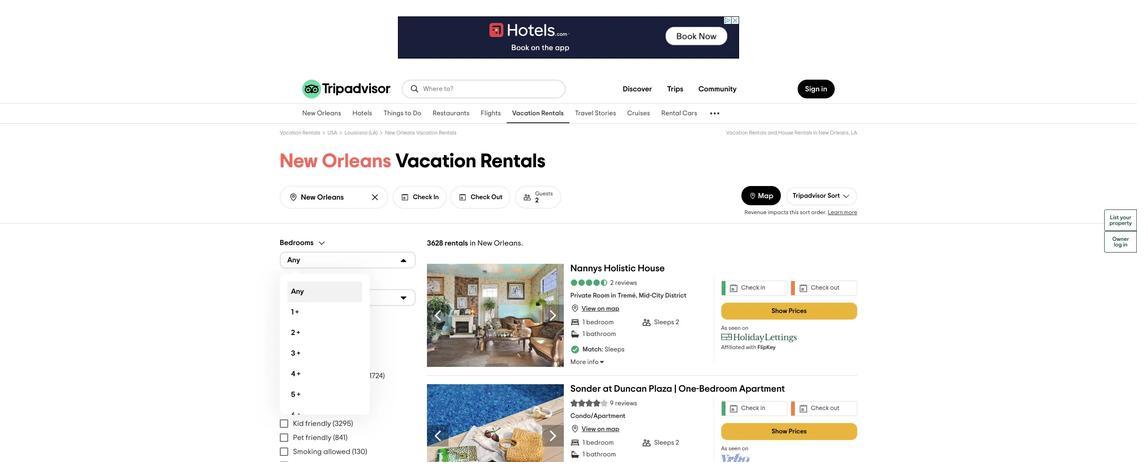 Task type: vqa. For each thing, say whether or not it's contained in the screenshot.
Winning
no



Task type: locate. For each thing, give the bounding box(es) containing it.
group containing bathrooms
[[280, 276, 416, 306]]

(3532)
[[345, 330, 364, 337]]

1 out from the top
[[831, 285, 840, 291]]

out for nannys holistic house
[[831, 285, 840, 291]]

1 vertical spatial map
[[606, 426, 620, 433]]

check out button
[[451, 186, 511, 209]]

3 group from the top
[[280, 313, 416, 396]]

show inside 'button'
[[280, 388, 298, 395]]

any down bathrooms
[[291, 288, 304, 295]]

menu
[[280, 327, 416, 383], [280, 417, 416, 462]]

vacation down the new orleans link in the left of the page
[[280, 130, 301, 136]]

list your property button
[[1105, 210, 1138, 231]]

check in
[[413, 194, 439, 200]]

1 bathroom from the top
[[587, 331, 616, 338]]

seen for nannys holistic house
[[729, 325, 741, 331]]

show for nannys holistic house
[[772, 308, 788, 314]]

on down room
[[597, 306, 605, 312]]

out
[[831, 285, 840, 291], [831, 406, 840, 412]]

1 bathroom
[[583, 331, 616, 338], [583, 452, 616, 458]]

friendly up pet friendly (841)
[[306, 420, 331, 427]]

1 vertical spatial view
[[582, 426, 596, 433]]

vrbo.com logo image
[[721, 454, 751, 462]]

1 check out from the top
[[811, 285, 840, 291]]

None search field
[[403, 81, 565, 98]]

0 vertical spatial bathroom
[[587, 331, 616, 338]]

guests
[[535, 191, 553, 196]]

0 vertical spatial prices
[[789, 308, 807, 314]]

bathrooms
[[280, 277, 316, 284]]

1 vertical spatial as
[[721, 446, 728, 451]]

trips
[[667, 85, 684, 93]]

1 horizontal spatial house
[[779, 130, 794, 136]]

match:
[[583, 347, 603, 353]]

as
[[721, 325, 728, 331], [721, 446, 728, 451]]

1 vertical spatial any button
[[280, 289, 416, 306]]

1 view on map from the top
[[582, 306, 620, 312]]

1 vertical spatial 1 bedroom
[[583, 440, 614, 446]]

search image left search search box
[[289, 193, 298, 202]]

1 prices from the top
[[789, 308, 807, 314]]

0 vertical spatial search image
[[410, 84, 420, 94]]

view on map
[[582, 306, 620, 312], [582, 426, 620, 433]]

as seen on up vrbo.com logo
[[721, 446, 749, 451]]

district
[[666, 293, 687, 299]]

rentals left the usa link
[[303, 130, 320, 136]]

1 seen from the top
[[729, 325, 741, 331]]

0 vertical spatial menu
[[280, 327, 416, 383]]

view down condo/apartment
[[582, 426, 596, 433]]

view on map button down condo/apartment
[[571, 424, 620, 434]]

owner log in button
[[1105, 231, 1138, 253]]

1 vertical spatial as seen on
[[721, 446, 749, 451]]

travel
[[575, 110, 594, 117]]

sonder at duncan plaza | one-bedroom apartment
[[571, 384, 785, 394]]

+ right 5
[[297, 391, 301, 399]]

2 bathroom from the top
[[587, 452, 616, 458]]

orleans
[[317, 110, 341, 117], [397, 130, 415, 136], [322, 151, 391, 171]]

search image for search search field
[[410, 84, 420, 94]]

vacation right flights
[[512, 110, 540, 117]]

on down condo/apartment
[[597, 426, 605, 433]]

show
[[772, 308, 788, 314], [280, 388, 298, 395], [772, 428, 788, 435]]

view on map for 2 reviews
[[582, 306, 620, 312]]

sleeps for 9 reviews
[[654, 440, 674, 446]]

usa link
[[328, 130, 337, 136]]

0 vertical spatial check in
[[742, 285, 766, 291]]

check out for nannys holistic house
[[811, 285, 840, 291]]

view on map button down room
[[571, 304, 620, 313]]

as seen on up affiliated
[[721, 325, 749, 331]]

1 vertical spatial seen
[[729, 446, 741, 451]]

0 vertical spatial map
[[606, 306, 620, 312]]

1 show prices button from the top
[[721, 303, 858, 320]]

1 bathroom up match: sleeps at the bottom right of page
[[583, 331, 616, 338]]

1 1 bathroom from the top
[[583, 331, 616, 338]]

revenue impacts this sort order. learn more
[[745, 209, 858, 215]]

1 vertical spatial view on map
[[582, 426, 620, 433]]

2 menu from the top
[[280, 417, 416, 462]]

0 vertical spatial sleeps
[[654, 319, 674, 326]]

4 group from the top
[[280, 404, 416, 462]]

in
[[434, 194, 439, 200]]

friendly for kid
[[306, 420, 331, 427]]

new orleans vacation rentals down do
[[385, 130, 457, 136]]

group containing bedrooms
[[280, 238, 416, 426]]

kid friendly (3295)
[[293, 420, 353, 427]]

1 bathroom down condo/apartment
[[583, 452, 616, 458]]

vacation rentals link down the new orleans link in the left of the page
[[280, 130, 320, 136]]

out for sonder at duncan plaza | one-bedroom apartment
[[831, 406, 840, 412]]

0 vertical spatial sleeps 2
[[654, 319, 679, 326]]

holistic
[[604, 264, 636, 273]]

1 vertical spatial sleeps 2
[[654, 440, 679, 446]]

friendly down kid friendly (3295)
[[306, 434, 332, 441]]

2 map from the top
[[606, 426, 620, 433]]

prices for sonder at duncan plaza | one-bedroom apartment
[[789, 428, 807, 435]]

view down private
[[582, 306, 596, 312]]

1 bathroom for condo/apartment
[[583, 452, 616, 458]]

check inside check in popup button
[[413, 194, 432, 200]]

6 +
[[291, 412, 301, 419]]

show prices button for nannys holistic house
[[721, 303, 858, 320]]

cruises
[[628, 110, 650, 117]]

orleans down to
[[397, 130, 415, 136]]

friendly
[[306, 420, 331, 427], [306, 434, 332, 441]]

as up affiliated
[[721, 325, 728, 331]]

any
[[287, 257, 300, 264], [291, 288, 304, 295], [287, 294, 300, 302]]

0 vertical spatial show
[[772, 308, 788, 314]]

on up vrbo.com logo
[[742, 446, 749, 451]]

+ for 3 +
[[297, 350, 300, 357]]

view on map down room
[[582, 306, 620, 312]]

vacation rentals link left travel
[[507, 104, 570, 123]]

0 vertical spatial as seen on
[[721, 325, 749, 331]]

nannys holistic house, vacation rental in new orleans image
[[427, 264, 564, 367]]

1 vertical spatial show prices
[[772, 428, 807, 435]]

on up holidaylettings.com logo
[[742, 325, 749, 331]]

2 as from the top
[[721, 446, 728, 451]]

1 vertical spatial menu
[[280, 417, 416, 462]]

affiliated with flipkey
[[721, 344, 776, 350]]

as seen on
[[721, 325, 749, 331], [721, 446, 749, 451]]

+ right 6 on the bottom of page
[[297, 412, 301, 419]]

2 prices from the top
[[789, 428, 807, 435]]

3628 rentals in new orleans.
[[427, 239, 523, 247]]

1 vertical spatial bedroom
[[587, 440, 614, 446]]

1 bedroom from the top
[[587, 319, 614, 326]]

bedroom down room
[[587, 319, 614, 326]]

2 show prices button from the top
[[721, 423, 858, 440]]

0 horizontal spatial vacation rentals link
[[280, 130, 320, 136]]

seen
[[729, 325, 741, 331], [729, 446, 741, 451]]

1 vertical spatial show prices button
[[721, 423, 858, 440]]

0 vertical spatial any button
[[280, 252, 416, 268]]

1 vertical spatial view on map button
[[571, 424, 620, 434]]

travel stories link
[[570, 104, 622, 123]]

1 show prices from the top
[[772, 308, 807, 314]]

new orleans vacation rentals
[[385, 130, 457, 136], [280, 151, 546, 171]]

1 vertical spatial sleeps
[[605, 347, 625, 353]]

+ right 3 in the left of the page
[[297, 350, 300, 357]]

reviews right 9
[[615, 400, 637, 407]]

reviews up tremé,
[[615, 280, 637, 286]]

flights
[[481, 110, 501, 117]]

0 vertical spatial check out
[[811, 285, 840, 291]]

bathroom down condo/apartment
[[587, 452, 616, 458]]

orleans.
[[494, 239, 523, 247]]

tripadvisor image
[[302, 80, 391, 98]]

(la)
[[369, 130, 378, 136]]

0 vertical spatial 1 bedroom
[[583, 319, 614, 326]]

show left all
[[280, 388, 298, 395]]

check out for sonder at duncan plaza | one-bedroom apartment
[[811, 406, 840, 412]]

air
[[293, 344, 303, 351]]

orleans up the usa link
[[317, 110, 341, 117]]

+
[[295, 309, 299, 316], [297, 329, 300, 337], [297, 350, 300, 357], [297, 370, 301, 378], [297, 391, 301, 399], [297, 412, 301, 419]]

bathroom up match: sleeps at the bottom right of page
[[587, 331, 616, 338]]

1 sleeps 2 from the top
[[654, 319, 679, 326]]

0 vertical spatial view on map button
[[571, 304, 620, 313]]

1 vertical spatial friendly
[[306, 434, 332, 441]]

+ up "2 +"
[[295, 309, 299, 316]]

0 vertical spatial view on map
[[582, 306, 620, 312]]

as for nannys holistic house
[[721, 325, 728, 331]]

1 vertical spatial bathroom
[[587, 452, 616, 458]]

rentals down restaurants link
[[439, 130, 457, 136]]

on
[[597, 306, 605, 312], [742, 325, 749, 331], [597, 426, 605, 433], [742, 446, 749, 451]]

house right and
[[779, 130, 794, 136]]

3628
[[427, 239, 443, 247]]

1 reviews from the top
[[615, 280, 637, 286]]

2 group from the top
[[280, 276, 416, 306]]

revenue
[[745, 209, 767, 215]]

new
[[302, 110, 316, 117], [385, 130, 395, 136], [819, 130, 829, 136], [280, 151, 318, 171], [478, 239, 492, 247]]

1 bedroom down room
[[583, 319, 614, 326]]

flights link
[[475, 104, 507, 123]]

1 vertical spatial new orleans vacation rentals
[[280, 151, 546, 171]]

1 horizontal spatial vacation rentals
[[512, 110, 564, 117]]

orleans for new orleans vacation rentals link
[[397, 130, 415, 136]]

orleans down louisiana
[[322, 151, 391, 171]]

new orleans vacation rentals down new orleans vacation rentals link
[[280, 151, 546, 171]]

rentals
[[445, 239, 468, 247]]

2 view on map from the top
[[582, 426, 620, 433]]

map down condo/apartment
[[606, 426, 620, 433]]

+ up the 'air'
[[297, 329, 300, 337]]

orleans for the new orleans link in the left of the page
[[317, 110, 341, 117]]

air conditioning (3444)
[[293, 344, 370, 351]]

2 1 bedroom from the top
[[583, 440, 614, 446]]

1 view on map button from the top
[[571, 304, 620, 313]]

more info
[[571, 359, 599, 366]]

0 vertical spatial view
[[582, 306, 596, 312]]

as seen on for nannys holistic house
[[721, 325, 749, 331]]

2 show prices from the top
[[772, 428, 807, 435]]

0 vertical spatial reviews
[[615, 280, 637, 286]]

check in for sonder at duncan plaza | one-bedroom apartment
[[742, 406, 766, 412]]

view on map button for private room in tremé, mid-city district
[[571, 304, 620, 313]]

0 vertical spatial bedroom
[[587, 319, 614, 326]]

1 vertical spatial prices
[[789, 428, 807, 435]]

space
[[344, 372, 366, 380]]

0 vertical spatial friendly
[[306, 420, 331, 427]]

1 vertical spatial reviews
[[615, 400, 637, 407]]

group
[[280, 238, 416, 426], [280, 276, 416, 306], [280, 313, 416, 396], [280, 404, 416, 462]]

show up holidaylettings.com logo
[[772, 308, 788, 314]]

2 reviews from the top
[[615, 400, 637, 407]]

0 vertical spatial seen
[[729, 325, 741, 331]]

9
[[610, 400, 614, 407]]

internet
[[293, 330, 320, 337]]

0 vertical spatial 1 bathroom
[[583, 331, 616, 338]]

owner
[[1113, 236, 1130, 242]]

1 check in from the top
[[742, 285, 766, 291]]

tripadvisor
[[793, 193, 827, 199]]

plaza
[[649, 384, 672, 394]]

more
[[845, 209, 858, 215]]

city
[[652, 293, 664, 299]]

any button
[[280, 252, 416, 268], [280, 289, 416, 306]]

sleeps
[[654, 319, 674, 326], [605, 347, 625, 353], [654, 440, 674, 446]]

as for sonder at duncan plaza | one-bedroom apartment
[[721, 446, 728, 451]]

friendly for pet
[[306, 434, 332, 441]]

1 vertical spatial vacation rentals
[[280, 130, 320, 136]]

view on map button for condo/apartment
[[571, 424, 620, 434]]

1 vertical spatial house
[[638, 264, 665, 273]]

1 vertical spatial search image
[[289, 193, 298, 202]]

2 view from the top
[[582, 426, 596, 433]]

1 vertical spatial out
[[831, 406, 840, 412]]

0 vertical spatial vacation rentals
[[512, 110, 564, 117]]

bedroom
[[699, 384, 738, 394]]

search image up do
[[410, 84, 420, 94]]

check out
[[811, 285, 840, 291], [811, 406, 840, 412]]

2 sleeps 2 from the top
[[654, 440, 679, 446]]

0 horizontal spatial vacation rentals
[[280, 130, 320, 136]]

0 vertical spatial house
[[779, 130, 794, 136]]

vacation rentals down the new orleans link in the left of the page
[[280, 130, 320, 136]]

prices
[[789, 308, 807, 314], [789, 428, 807, 435]]

0 vertical spatial as
[[721, 325, 728, 331]]

sonder at duncan plaza | one-bedroom apartment, vacation rental in new orleans image
[[427, 384, 564, 462]]

map down room
[[606, 306, 620, 312]]

seen up affiliated
[[729, 325, 741, 331]]

1 bedroom down condo/apartment
[[583, 440, 614, 446]]

2 vertical spatial show
[[772, 428, 788, 435]]

0 vertical spatial show prices
[[772, 308, 807, 314]]

1 horizontal spatial search image
[[410, 84, 420, 94]]

2 check in from the top
[[742, 406, 766, 412]]

1 +
[[291, 309, 299, 316]]

1 as seen on from the top
[[721, 325, 749, 331]]

as up vrbo.com logo
[[721, 446, 728, 451]]

2 vertical spatial sleeps
[[654, 440, 674, 446]]

show down apartment
[[772, 428, 788, 435]]

amenities
[[280, 314, 313, 322]]

prices for nannys holistic house
[[789, 308, 807, 314]]

search image
[[410, 84, 420, 94], [289, 193, 298, 202]]

2 check out from the top
[[811, 406, 840, 412]]

1 menu from the top
[[280, 327, 416, 383]]

1 vertical spatial vacation rentals link
[[280, 130, 320, 136]]

1 1 bedroom from the top
[[583, 319, 614, 326]]

1 vertical spatial show
[[280, 388, 298, 395]]

bedroom down condo/apartment
[[587, 440, 614, 446]]

show prices button
[[721, 303, 858, 320], [721, 423, 858, 440]]

any inside list box
[[291, 288, 304, 295]]

reviews
[[615, 280, 637, 286], [615, 400, 637, 407]]

1 view from the top
[[582, 306, 596, 312]]

2 1 bathroom from the top
[[583, 452, 616, 458]]

0 vertical spatial out
[[831, 285, 840, 291]]

list box
[[280, 274, 370, 426]]

1 vertical spatial check out
[[811, 406, 840, 412]]

+ right 4
[[297, 370, 301, 378]]

1 vertical spatial 1 bathroom
[[583, 452, 616, 458]]

1 vertical spatial orleans
[[397, 130, 415, 136]]

1 as from the top
[[721, 325, 728, 331]]

0 vertical spatial show prices button
[[721, 303, 858, 320]]

2 out from the top
[[831, 406, 840, 412]]

1 vertical spatial check in
[[742, 406, 766, 412]]

wifi
[[331, 330, 343, 337]]

2 seen from the top
[[729, 446, 741, 451]]

any up 1 + at the bottom left of page
[[287, 294, 300, 302]]

0 vertical spatial vacation rentals link
[[507, 104, 570, 123]]

2 bedroom from the top
[[587, 440, 614, 446]]

0 vertical spatial orleans
[[317, 110, 341, 117]]

seen up vrbo.com logo
[[729, 446, 741, 451]]

1 map from the top
[[606, 306, 620, 312]]

0 horizontal spatial search image
[[289, 193, 298, 202]]

louisiana (la) link
[[345, 130, 378, 136]]

view on map button
[[571, 304, 620, 313], [571, 424, 620, 434]]

group containing amenities
[[280, 313, 416, 396]]

check inside check out "popup button"
[[471, 194, 490, 200]]

1 group from the top
[[280, 238, 416, 426]]

this
[[790, 209, 799, 215]]

+ for 4 +
[[297, 370, 301, 378]]

show for sonder at duncan plaza | one-bedroom apartment
[[772, 428, 788, 435]]

+ for 6 +
[[297, 412, 301, 419]]

0 horizontal spatial house
[[638, 264, 665, 273]]

view on map down condo/apartment
[[582, 426, 620, 433]]

1 bedroom for condo/apartment
[[583, 440, 614, 446]]

house up mid-
[[638, 264, 665, 273]]

smoking allowed (130)
[[293, 448, 367, 456]]

vacation rentals left travel
[[512, 110, 564, 117]]

new orleans
[[302, 110, 341, 117]]

bedroom for condo/apartment
[[587, 440, 614, 446]]

2 view on map button from the top
[[571, 424, 620, 434]]

2 as seen on from the top
[[721, 446, 749, 451]]



Task type: describe. For each thing, give the bounding box(es) containing it.
allowed
[[324, 448, 351, 456]]

hotels link
[[347, 104, 378, 123]]

rentals right and
[[795, 130, 813, 136]]

pet
[[293, 434, 304, 441]]

Search search field
[[301, 193, 363, 202]]

1 any button from the top
[[280, 252, 416, 268]]

nannys holistic house link
[[571, 264, 665, 277]]

2 vertical spatial orleans
[[322, 151, 391, 171]]

+ for 5 +
[[297, 391, 301, 399]]

internet or wifi (3532)
[[293, 330, 364, 337]]

impacts
[[768, 209, 789, 215]]

match: sleeps
[[583, 347, 625, 353]]

mid-
[[639, 293, 652, 299]]

holidaylettings.com logo image
[[721, 333, 798, 343]]

sign in link
[[798, 80, 835, 98]]

sleeps 2 for condo/apartment
[[654, 440, 679, 446]]

tripadvisor sort button
[[787, 187, 858, 205]]

la
[[851, 130, 858, 136]]

5
[[291, 391, 295, 399]]

stories
[[595, 110, 616, 117]]

list box containing any
[[280, 274, 370, 426]]

show all button
[[280, 387, 308, 396]]

nannys holistic house
[[571, 264, 665, 273]]

outdoor
[[315, 372, 343, 380]]

discover button
[[616, 80, 660, 98]]

cars
[[683, 110, 698, 117]]

flipkey
[[758, 344, 776, 350]]

1 bedroom for private room in tremé, mid-city district
[[583, 319, 614, 326]]

vacation left and
[[727, 130, 748, 136]]

learn more link
[[828, 209, 858, 215]]

check in for nannys holistic house
[[742, 285, 766, 291]]

map button
[[742, 186, 781, 205]]

any down the bedrooms
[[287, 257, 300, 264]]

vacation down do
[[416, 130, 438, 136]]

sleeps 2 for private room in tremé, mid-city district
[[654, 319, 679, 326]]

rental
[[662, 110, 681, 117]]

(3295)
[[333, 420, 353, 427]]

as seen on for sonder at duncan plaza | one-bedroom apartment
[[721, 446, 749, 451]]

new orleans vacation rentals link
[[385, 130, 457, 136]]

vacation rentals and house rentals in new orleans, la
[[727, 130, 858, 136]]

advertisement region
[[398, 16, 739, 59]]

restaurants link
[[427, 104, 475, 123]]

info
[[588, 359, 599, 366]]

list your property
[[1110, 215, 1132, 226]]

rentals left and
[[749, 130, 767, 136]]

bathroom for private room in tremé, mid-city district
[[587, 331, 616, 338]]

more
[[571, 359, 586, 366]]

group containing suitability
[[280, 404, 416, 462]]

and
[[768, 130, 777, 136]]

at
[[603, 384, 612, 394]]

things to do link
[[378, 104, 427, 123]]

usa
[[328, 130, 337, 136]]

show all
[[280, 388, 308, 395]]

condo/apartment
[[571, 413, 626, 420]]

2 any button from the top
[[280, 289, 416, 306]]

bedroom for private room in tremé, mid-city district
[[587, 319, 614, 326]]

9 reviews
[[610, 400, 637, 407]]

restaurants
[[433, 110, 470, 117]]

with
[[746, 344, 757, 350]]

sleeps for 2 reviews
[[654, 319, 674, 326]]

(841)
[[333, 434, 348, 441]]

new orleans link
[[297, 104, 347, 123]]

affiliated
[[721, 344, 745, 350]]

bathroom for condo/apartment
[[587, 452, 616, 458]]

in inside owner log in
[[1124, 242, 1128, 248]]

show prices for nannys holistic house
[[772, 308, 807, 314]]

seen for sonder at duncan plaza | one-bedroom apartment
[[729, 446, 741, 451]]

room
[[593, 293, 610, 299]]

one-
[[679, 384, 699, 394]]

map for 2
[[606, 306, 620, 312]]

show prices for sonder at duncan plaza | one-bedroom apartment
[[772, 428, 807, 435]]

2 reviews
[[611, 280, 637, 286]]

things
[[384, 110, 404, 117]]

washer/dryer (2643)
[[293, 358, 362, 366]]

sort
[[828, 193, 840, 199]]

reviews for 9 reviews
[[615, 400, 637, 407]]

trips button
[[660, 80, 691, 98]]

suitability
[[280, 404, 314, 412]]

check in button
[[393, 186, 447, 209]]

rentals up 'out'
[[481, 151, 546, 171]]

clear image
[[370, 193, 380, 202]]

(1724)
[[367, 372, 385, 380]]

+ for 2 +
[[297, 329, 300, 337]]

community
[[699, 85, 737, 93]]

view for private room in tremé, mid-city district
[[582, 306, 596, 312]]

conditioning
[[304, 344, 349, 351]]

+ for 1 +
[[295, 309, 299, 316]]

2 inside guests 2
[[535, 197, 539, 204]]

sort
[[800, 209, 810, 215]]

apartment
[[740, 384, 785, 394]]

washer/dryer
[[293, 358, 340, 366]]

menu containing kid friendly (3295)
[[280, 417, 416, 462]]

rental cars link
[[656, 104, 703, 123]]

cruises link
[[622, 104, 656, 123]]

Search search field
[[423, 85, 558, 93]]

learn
[[828, 209, 843, 215]]

menu containing internet or wifi (3532)
[[280, 327, 416, 383]]

show prices button for sonder at duncan plaza | one-bedroom apartment
[[721, 423, 858, 440]]

tremé,
[[618, 293, 638, 299]]

reviews for 2 reviews
[[615, 280, 637, 286]]

1 horizontal spatial vacation rentals link
[[507, 104, 570, 123]]

view for condo/apartment
[[582, 426, 596, 433]]

vacation down new orleans vacation rentals link
[[396, 151, 477, 171]]

sonder at duncan plaza | one-bedroom apartment link
[[571, 384, 785, 397]]

guests 2
[[535, 191, 553, 204]]

hotels
[[353, 110, 372, 117]]

out
[[492, 194, 503, 200]]

0 vertical spatial new orleans vacation rentals
[[385, 130, 457, 136]]

rentals left travel
[[542, 110, 564, 117]]

rental cars
[[662, 110, 698, 117]]

view on map for 9 reviews
[[582, 426, 620, 433]]

5 +
[[291, 391, 301, 399]]

sign in
[[805, 85, 828, 93]]

map for 9
[[606, 426, 620, 433]]

things to do
[[384, 110, 422, 117]]

or
[[322, 330, 329, 337]]

louisiana (la)
[[345, 130, 378, 136]]

1 bathroom for private room in tremé, mid-city district
[[583, 331, 616, 338]]

do
[[413, 110, 422, 117]]

search image for search search box
[[289, 193, 298, 202]]

nannys
[[571, 264, 602, 273]]

map
[[758, 192, 774, 200]]

smoking
[[293, 448, 322, 456]]

private
[[571, 293, 592, 299]]



